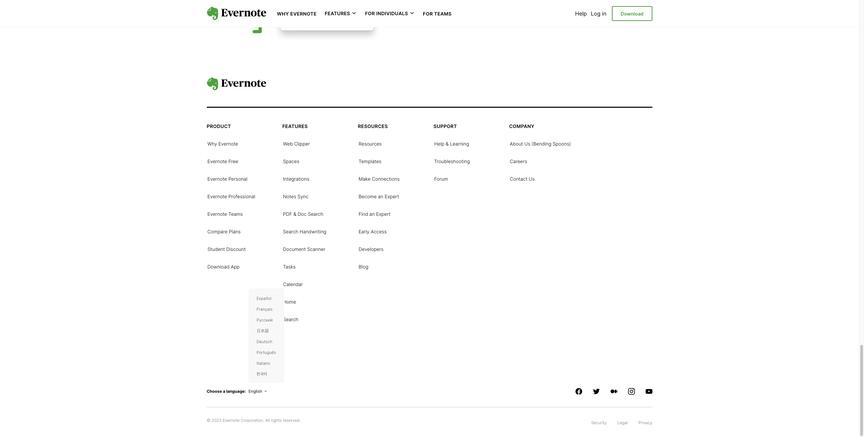Task type: vqa. For each thing, say whether or not it's contained in the screenshot.
Blog
yes



Task type: locate. For each thing, give the bounding box(es) containing it.
1 horizontal spatial for
[[423, 11, 433, 17]]

0 vertical spatial why
[[277, 11, 289, 17]]

choose a language:
[[207, 389, 246, 394]]

search down home
[[283, 317, 299, 322]]

resources up resources link
[[358, 123, 388, 129]]

0 horizontal spatial an
[[370, 211, 375, 217]]

français link
[[257, 306, 273, 312]]

evernote inside 'link'
[[208, 159, 227, 164]]

why
[[277, 11, 289, 17], [208, 141, 217, 147]]

resources up the templates link
[[359, 141, 382, 147]]

0 horizontal spatial help
[[435, 141, 445, 147]]

expert
[[385, 194, 399, 199], [376, 211, 391, 217]]

discount
[[226, 246, 246, 252]]

why evernote
[[277, 11, 317, 17], [208, 141, 238, 147]]

0 horizontal spatial why evernote link
[[208, 140, 238, 147]]

1 vertical spatial help
[[435, 141, 445, 147]]

search down pdf
[[283, 229, 299, 235]]

contact us
[[510, 176, 535, 182]]

security
[[592, 420, 607, 425]]

1 horizontal spatial an
[[378, 194, 384, 199]]

search for search
[[283, 317, 299, 322]]

1 horizontal spatial features
[[325, 11, 350, 16]]

templates link
[[359, 158, 382, 165]]

privacy
[[639, 420, 653, 425]]

0 vertical spatial help
[[576, 10, 587, 17]]

resources
[[358, 123, 388, 129], [359, 141, 382, 147]]

help down support
[[435, 141, 445, 147]]

français
[[257, 307, 273, 312]]

an
[[378, 194, 384, 199], [370, 211, 375, 217]]

한국어 link
[[257, 370, 267, 377]]

us inside about us (bending spoons) link
[[525, 141, 531, 147]]

1 vertical spatial download
[[208, 264, 230, 270]]

expert down connections
[[385, 194, 399, 199]]

search right doc
[[308, 211, 323, 217]]

scanner
[[307, 246, 325, 252]]

1 horizontal spatial teams
[[435, 11, 452, 17]]

integrations
[[283, 176, 310, 182]]

0 vertical spatial expert
[[385, 194, 399, 199]]

us right about
[[525, 141, 531, 147]]

0 vertical spatial an
[[378, 194, 384, 199]]

us for contact
[[529, 176, 535, 182]]

for teams link
[[423, 10, 452, 17]]

why for for teams
[[277, 11, 289, 17]]

1 horizontal spatial &
[[446, 141, 449, 147]]

1 vertical spatial us
[[529, 176, 535, 182]]

download left app
[[208, 264, 230, 270]]

1 vertical spatial expert
[[376, 211, 391, 217]]

make connections link
[[359, 175, 400, 182]]

showcase of the calendar feature of evernote image
[[207, 0, 383, 45]]

help left log
[[576, 10, 587, 17]]

©
[[207, 418, 211, 423]]

compare plans link
[[208, 228, 241, 235]]

español
[[257, 296, 272, 301]]

why evernote for evernote
[[208, 141, 238, 147]]

download right in
[[621, 11, 644, 16]]

for individuals
[[365, 11, 408, 16]]

download app
[[208, 264, 240, 270]]

2 vertical spatial search
[[283, 317, 299, 322]]

& left doc
[[294, 211, 297, 217]]

about
[[510, 141, 523, 147]]

find an expert link
[[359, 211, 391, 217]]

evernote professional
[[208, 194, 255, 199]]

1 vertical spatial an
[[370, 211, 375, 217]]

1 horizontal spatial why evernote link
[[277, 10, 317, 17]]

0 horizontal spatial why evernote
[[208, 141, 238, 147]]

help inside help & learning link
[[435, 141, 445, 147]]

0 vertical spatial why evernote
[[277, 11, 317, 17]]

search handwriting link
[[283, 228, 327, 235]]

1 vertical spatial evernote logo image
[[207, 77, 266, 91]]

0 vertical spatial evernote logo image
[[207, 7, 266, 20]]

rights
[[271, 418, 282, 423]]

english
[[249, 389, 262, 394]]

expert for find an expert
[[376, 211, 391, 217]]

日本語 link
[[257, 327, 269, 334]]

日本語
[[257, 328, 269, 334]]

0 horizontal spatial features
[[283, 123, 308, 129]]

1 vertical spatial search
[[283, 229, 299, 235]]

teams
[[435, 11, 452, 17], [229, 211, 243, 217]]

& for help
[[446, 141, 449, 147]]

teams for for teams
[[435, 11, 452, 17]]

1 vertical spatial why
[[208, 141, 217, 147]]

2 evernote logo image from the top
[[207, 77, 266, 91]]

evernote
[[291, 11, 317, 17], [219, 141, 238, 147], [208, 159, 227, 164], [208, 176, 227, 182], [208, 194, 227, 199], [208, 211, 227, 217], [223, 418, 240, 423]]

expert down become an expert
[[376, 211, 391, 217]]

0 horizontal spatial &
[[294, 211, 297, 217]]

tasks link
[[283, 263, 296, 270]]

1 vertical spatial teams
[[229, 211, 243, 217]]

1 horizontal spatial why evernote
[[277, 11, 317, 17]]

in
[[602, 10, 607, 17]]

for individuals button
[[365, 10, 415, 17]]

home link
[[283, 298, 296, 305]]

0 vertical spatial features
[[325, 11, 350, 16]]

corporation.
[[241, 418, 264, 423]]

0 horizontal spatial download
[[208, 264, 230, 270]]

evernote teams
[[208, 211, 243, 217]]

language:
[[226, 389, 246, 394]]

find an expert
[[359, 211, 391, 217]]

spoons)
[[553, 141, 571, 147]]

us inside contact us link
[[529, 176, 535, 182]]

0 vertical spatial teams
[[435, 11, 452, 17]]

0 vertical spatial download
[[621, 11, 644, 16]]

document scanner link
[[283, 246, 325, 252]]

us for about
[[525, 141, 531, 147]]

for teams
[[423, 11, 452, 17]]

evernote logo image
[[207, 7, 266, 20], [207, 77, 266, 91]]

pdf & doc search link
[[283, 211, 323, 217]]

an right become
[[378, 194, 384, 199]]

0 horizontal spatial teams
[[229, 211, 243, 217]]

us right contact
[[529, 176, 535, 182]]

connections
[[372, 176, 400, 182]]

1 vertical spatial why evernote link
[[208, 140, 238, 147]]

español link
[[257, 295, 272, 301]]

1 vertical spatial &
[[294, 211, 297, 217]]

0 horizontal spatial why
[[208, 141, 217, 147]]

clipper
[[294, 141, 310, 147]]

reserved.
[[283, 418, 301, 423]]

forum link
[[435, 175, 448, 182]]

about us (bending spoons) link
[[510, 140, 571, 147]]

troubleshooting link
[[435, 158, 470, 165]]

1 horizontal spatial download
[[621, 11, 644, 16]]

resources link
[[359, 140, 382, 147]]

legal link
[[618, 418, 628, 426]]

0 horizontal spatial for
[[365, 11, 375, 16]]

web
[[283, 141, 293, 147]]

& left learning
[[446, 141, 449, 147]]

log in
[[591, 10, 607, 17]]

templates
[[359, 159, 382, 164]]

an right find at the top of page
[[370, 211, 375, 217]]

blog
[[359, 264, 369, 270]]

support
[[434, 123, 457, 129]]

help for help & learning
[[435, 141, 445, 147]]

for
[[365, 11, 375, 16], [423, 11, 433, 17]]

student discount link
[[208, 246, 246, 252]]

1 horizontal spatial help
[[576, 10, 587, 17]]

(bending
[[532, 141, 552, 147]]

notes
[[283, 194, 296, 199]]

0 vertical spatial us
[[525, 141, 531, 147]]

us
[[525, 141, 531, 147], [529, 176, 535, 182]]

0 vertical spatial &
[[446, 141, 449, 147]]

log in link
[[591, 10, 607, 17]]

0 vertical spatial why evernote link
[[277, 10, 317, 17]]

for inside button
[[365, 11, 375, 16]]

help link
[[576, 10, 587, 17]]

a
[[223, 389, 225, 394]]

make
[[359, 176, 371, 182]]

1 vertical spatial why evernote
[[208, 141, 238, 147]]

1 horizontal spatial why
[[277, 11, 289, 17]]



Task type: describe. For each thing, give the bounding box(es) containing it.
document
[[283, 246, 306, 252]]

0 vertical spatial search
[[308, 211, 323, 217]]

contact us link
[[510, 175, 535, 182]]

handwriting
[[300, 229, 327, 235]]

search link
[[283, 316, 299, 323]]

personal
[[229, 176, 248, 182]]

1 vertical spatial features
[[283, 123, 308, 129]]

português link
[[257, 349, 276, 356]]

access
[[371, 229, 387, 235]]

student discount
[[208, 246, 246, 252]]

careers link
[[510, 158, 528, 165]]

for for for individuals
[[365, 11, 375, 16]]

0 vertical spatial resources
[[358, 123, 388, 129]]

expert for become an expert
[[385, 194, 399, 199]]

© 2023 evernote corporation. all rights reserved.
[[207, 418, 301, 423]]

why evernote for for
[[277, 11, 317, 17]]

1 vertical spatial resources
[[359, 141, 382, 147]]

an for find
[[370, 211, 375, 217]]

plans
[[229, 229, 241, 235]]

evernote free link
[[208, 158, 238, 165]]

italiano
[[257, 361, 270, 366]]

about us (bending spoons)
[[510, 141, 571, 147]]

doc
[[298, 211, 307, 217]]

tasks
[[283, 264, 296, 270]]

search handwriting
[[283, 229, 327, 235]]

early access link
[[359, 228, 387, 235]]

pdf
[[283, 211, 292, 217]]

troubleshooting
[[435, 159, 470, 164]]

download for download app
[[208, 264, 230, 270]]

company
[[510, 123, 535, 129]]

features inside button
[[325, 11, 350, 16]]

& for pdf
[[294, 211, 297, 217]]

calendar link
[[283, 281, 303, 288]]

evernote personal
[[208, 176, 248, 182]]

early
[[359, 229, 370, 235]]

free
[[229, 159, 238, 164]]

русский
[[257, 318, 273, 323]]

for for for teams
[[423, 11, 433, 17]]

early access
[[359, 229, 387, 235]]

an for become
[[378, 194, 384, 199]]

web clipper
[[283, 141, 310, 147]]

help & learning link
[[435, 140, 469, 147]]

2023
[[212, 418, 222, 423]]

download link
[[612, 6, 653, 21]]

search for search handwriting
[[283, 229, 299, 235]]

help for help
[[576, 10, 587, 17]]

português
[[257, 350, 276, 355]]

choose
[[207, 389, 222, 394]]

log
[[591, 10, 601, 17]]

download for download
[[621, 11, 644, 16]]

contact
[[510, 176, 528, 182]]

learning
[[450, 141, 469, 147]]

why for evernote professional
[[208, 141, 217, 147]]

spaces
[[283, 159, 299, 164]]

developers link
[[359, 246, 384, 252]]

blog link
[[359, 263, 369, 270]]

notes sync link
[[283, 193, 309, 200]]

integrations link
[[283, 175, 310, 182]]

русский link
[[257, 316, 273, 323]]

find
[[359, 211, 368, 217]]

web clipper link
[[283, 140, 310, 147]]

forum
[[435, 176, 448, 182]]

sync
[[298, 194, 309, 199]]

why evernote link for evernote
[[208, 140, 238, 147]]

features button
[[325, 10, 357, 17]]

legal
[[618, 420, 628, 425]]

all
[[266, 418, 270, 423]]

security link
[[592, 418, 607, 426]]

deutsch
[[257, 339, 273, 344]]

pdf & doc search
[[283, 211, 323, 217]]

compare plans
[[208, 229, 241, 235]]

compare
[[208, 229, 228, 235]]

document scanner
[[283, 246, 325, 252]]

evernote personal link
[[208, 175, 248, 182]]

1 evernote logo image from the top
[[207, 7, 266, 20]]

why evernote link for for
[[277, 10, 317, 17]]

become
[[359, 194, 377, 199]]

become an expert
[[359, 194, 399, 199]]

professional
[[229, 194, 255, 199]]

product
[[207, 123, 231, 129]]

evernote professional link
[[208, 193, 255, 200]]

make connections
[[359, 176, 400, 182]]

teams for evernote teams
[[229, 211, 243, 217]]

calendar
[[283, 281, 303, 287]]

privacy link
[[639, 418, 653, 426]]

student
[[208, 246, 225, 252]]



